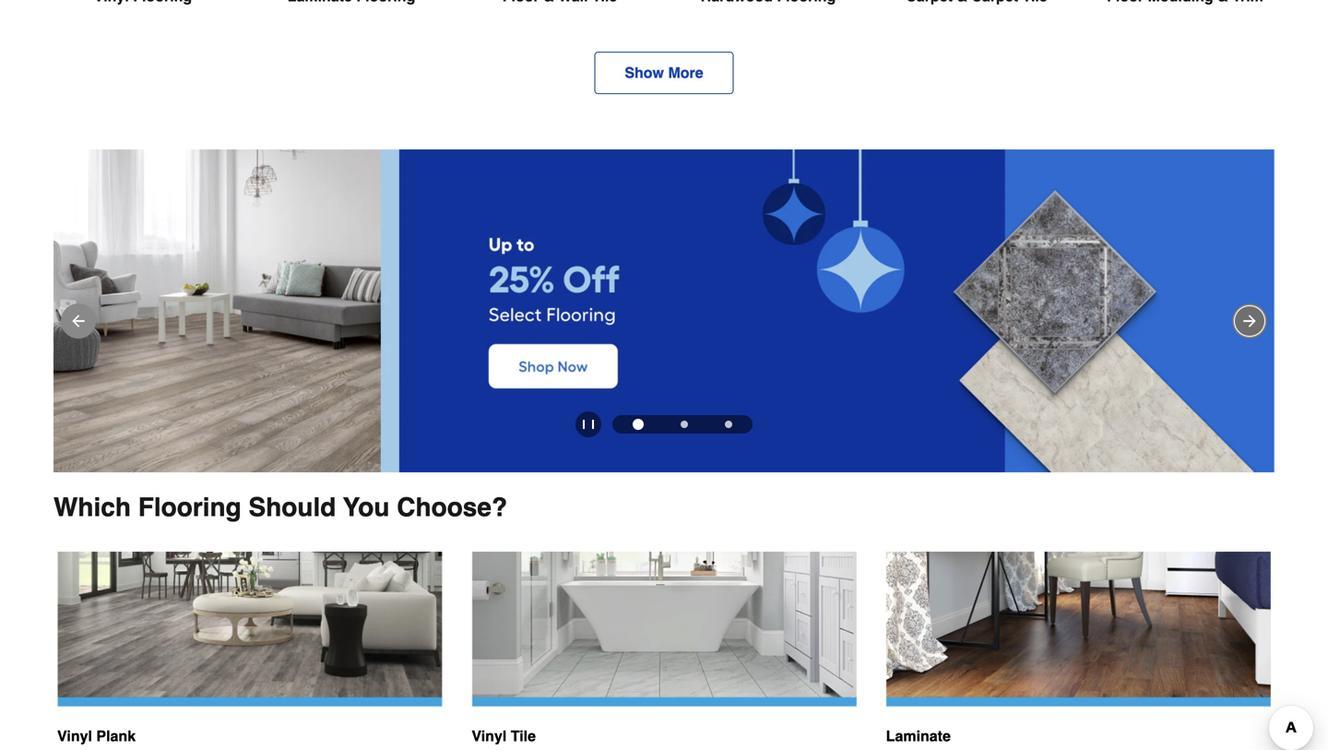 Task type: locate. For each thing, give the bounding box(es) containing it.
0 horizontal spatial vinyl
[[57, 727, 92, 745]]

vinyl tile
[[472, 727, 536, 745]]

show more
[[625, 64, 704, 81]]

1 horizontal spatial vinyl
[[472, 727, 507, 745]]

1 vinyl from the left
[[57, 727, 92, 745]]

flooring
[[138, 493, 242, 522]]

an office with medium-brown wood plank laminate flooring. image
[[886, 552, 1272, 707]]

arrow right image
[[1241, 312, 1260, 330]]

choose?
[[397, 493, 508, 522]]

vinyl plank
[[57, 727, 136, 745]]

show
[[625, 64, 664, 81]]

arrow left image
[[69, 312, 88, 330]]

plank
[[96, 727, 136, 745]]

you
[[343, 493, 390, 522]]

should
[[249, 493, 336, 522]]

laminate
[[886, 727, 951, 745]]

vinyl
[[57, 727, 92, 745], [472, 727, 507, 745]]

scroll to item #2 element
[[663, 421, 707, 428]]

show more button
[[595, 52, 734, 94]]

2 vinyl from the left
[[472, 727, 507, 745]]

which flooring should you choose?
[[54, 493, 508, 522]]

vinyl left tile
[[472, 727, 507, 745]]

vinyl left plank
[[57, 727, 92, 745]]



Task type: vqa. For each thing, say whether or not it's contained in the screenshot.
sheds
no



Task type: describe. For each thing, give the bounding box(es) containing it.
vinyl for vinyl plank
[[57, 727, 92, 745]]

vinyl for vinyl tile
[[472, 727, 507, 745]]

more
[[668, 64, 704, 81]]

which
[[54, 493, 131, 522]]

scroll to item #3 element
[[707, 421, 751, 428]]

tile
[[511, 727, 536, 745]]

scroll to item #1 element
[[615, 419, 663, 430]]

a living room with a white sofa, a cream and oak ottoman and gray-beige vinyl plank flooring. image
[[57, 552, 442, 707]]

a bathroom with a freestanding white bathtub and gray vinyl tile flooring. image
[[472, 552, 857, 707]]

up to 25 percent off select flooring. image
[[54, 149, 1275, 472]]



